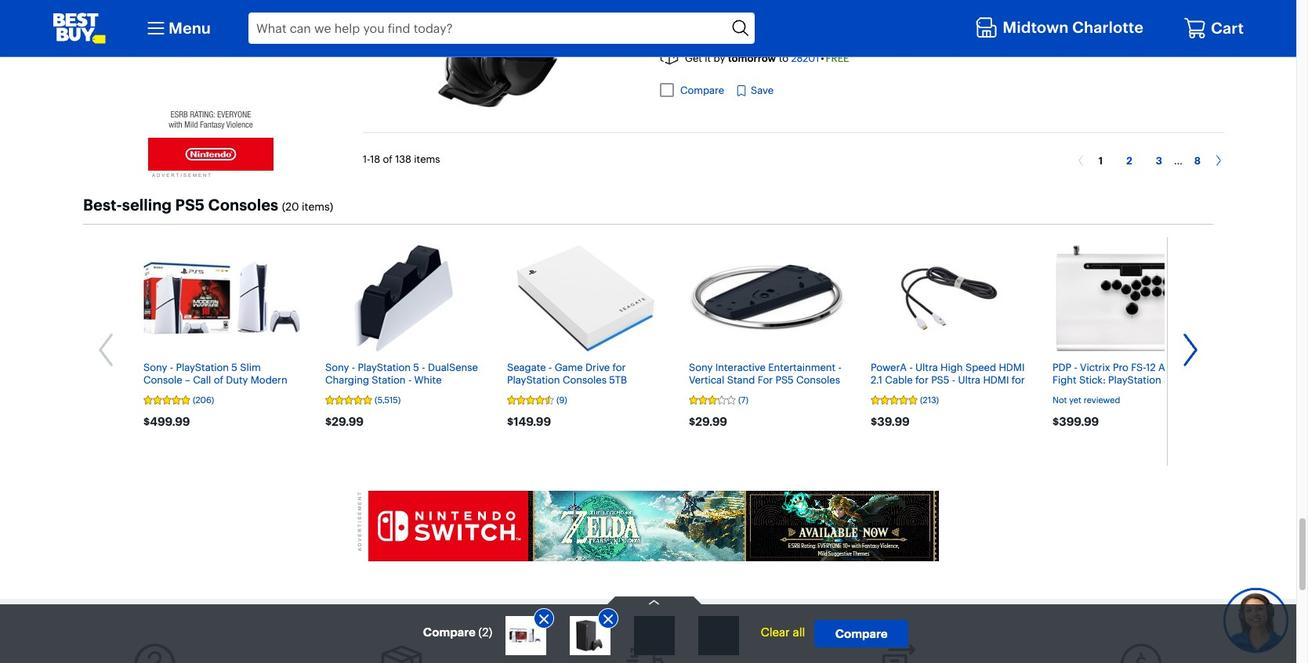 Task type: describe. For each thing, give the bounding box(es) containing it.
sony interactive entertainment - vertical stand for ps5 consoles - multi link
[[689, 245, 846, 399]]

arcade
[[1159, 361, 1192, 374]]

fs-
[[1131, 361, 1146, 374]]

stand
[[727, 374, 755, 386]]

for
[[758, 374, 773, 386]]

- right entertainment
[[838, 361, 842, 374]]

selling
[[122, 195, 172, 215]]

microsoft - xbox series x 1tb console - black image
[[574, 621, 605, 652]]

clear all button
[[761, 626, 805, 640]]

$29.99 for sony interactive entertainment - vertical stand for ps5 consoles - multi
[[689, 415, 727, 429]]

save button
[[735, 83, 774, 98]]

midtown
[[1003, 17, 1069, 36]]

it
[[705, 52, 711, 64]]

12
[[1146, 361, 1156, 374]]

from $73.99
[[1058, 32, 1111, 45]]

yet
[[1069, 395, 1082, 406]]

(206)
[[193, 395, 214, 406]]

midtown charlotte
[[1003, 17, 1144, 36]]

consoles inside "sony interactive entertainment - vertical stand for ps5 consoles - multi"
[[796, 374, 840, 386]]

remove from compare tray image
[[536, 612, 552, 628]]

powera
[[871, 361, 907, 374]]

0 horizontal spatial ultra
[[916, 361, 938, 374]]

1 horizontal spatial playstation
[[1053, 386, 1106, 399]]

compared items element
[[505, 609, 755, 656]]

clear all
[[761, 626, 805, 640]]

8 link
[[1183, 155, 1213, 167]]

ps5 inside "sony interactive entertainment - vertical stand for ps5 consoles - multi"
[[776, 374, 794, 386]]

(5,515) link
[[325, 395, 470, 406]]

multi
[[695, 386, 718, 399]]

sony - playstation 5 slim console – marvel's spider-man 2 bundle (full game download included) - white image
[[509, 621, 541, 652]]

not yet reviewed
[[1053, 395, 1120, 406]]

pdp
[[1053, 361, 1072, 374]]

get it by tomorrow to 28201 • free
[[685, 52, 849, 64]]

best buy help human beacon image
[[1222, 588, 1289, 654]]

items)
[[302, 200, 333, 214]]

(
[[478, 626, 482, 640]]

ps5 up (213) link at right bottom
[[931, 374, 950, 386]]

18
[[370, 153, 380, 165]]

compare link
[[815, 621, 909, 648]]

138
[[395, 153, 412, 165]]

5,
[[1164, 374, 1172, 386]]

show less compare details image
[[648, 597, 660, 609]]

up
[[707, 30, 720, 42]]

turtle beach - stealth 600 gen 2 max wireless gaming headset for xbox, ps5, ps4, nintendo switch and pc - black - front_zoom image
[[438, 0, 560, 107]]

high
[[941, 361, 963, 374]]

to inside button
[[1121, 5, 1131, 18]]

pro
[[1113, 361, 1129, 374]]

0 horizontal spatial 1
[[733, 30, 738, 42]]

reviewed
[[1084, 395, 1120, 406]]

victrix
[[1080, 361, 1110, 374]]

8
[[1194, 155, 1201, 167]]

all
[[793, 626, 805, 640]]

$499.99
[[143, 415, 190, 429]]

0 horizontal spatial advertisement region
[[148, 0, 274, 171]]

hdmi right the high
[[983, 374, 1009, 386]]

white inside pdp - victrix pro fs-12 arcade fight stick: playstation 5, playstation 4, & pc - white
[[1152, 386, 1179, 399]]

in
[[722, 30, 731, 42]]

pdp - victrix pro fs-12 arcade fight stick: playstation 5, playstation 4, & pc - white
[[1053, 361, 1192, 399]]

$399.99
[[1053, 415, 1099, 429]]

$149.99
[[507, 415, 551, 429]]

&
[[1120, 386, 1127, 399]]

0 horizontal spatial compare
[[423, 626, 476, 640]]

- left multi
[[689, 386, 692, 399]]

(5,515)
[[375, 395, 401, 406]]

compare ( 2 )
[[423, 626, 492, 640]]

station
[[372, 374, 406, 386]]

midtown charlotte button
[[975, 13, 1148, 43]]

28201
[[791, 52, 819, 64]]

1 vertical spatial to
[[779, 52, 789, 64]]

bestbuy.com image
[[53, 13, 106, 44]]

(7) link
[[689, 395, 833, 406]]

1 horizontal spatial ultra
[[958, 374, 981, 386]]

$29.99 for sony - playstation 5 - dualsense charging station - white
[[325, 415, 364, 429]]

stick:
[[1079, 374, 1106, 386]]

pdp - victrix pro fs-12 arcade fight stick: playstation 5, playstation 4, & pc - white image
[[1056, 245, 1206, 352]]

speed
[[966, 361, 996, 374]]

dualsense
[[428, 361, 478, 374]]

not yet reviewed link
[[1053, 395, 1197, 406]]

items
[[414, 153, 440, 165]]

1-18 of 138 items
[[363, 153, 440, 165]]

vertical
[[689, 374, 725, 386]]

0 horizontal spatial advertisement
[[152, 173, 212, 178]]

- left the station
[[352, 361, 355, 374]]

28201 button
[[791, 52, 819, 64]]

2 horizontal spatial compare
[[835, 627, 888, 642]]

charlotte
[[1072, 17, 1144, 36]]

2.1
[[871, 374, 883, 386]]

by
[[714, 52, 725, 64]]

ps5 right selling
[[175, 195, 205, 215]]



Task type: vqa. For each thing, say whether or not it's contained in the screenshot.


Task type: locate. For each thing, give the bounding box(es) containing it.
open-box: from $73.99
[[1005, 32, 1111, 45]]

(20
[[282, 200, 299, 214]]

cart right add
[[1133, 5, 1155, 18]]

sony
[[325, 361, 349, 374], [689, 361, 713, 374]]

cart inside add to cart button
[[1133, 5, 1155, 18]]

fight
[[1053, 374, 1077, 386]]

0 horizontal spatial consoles
[[208, 195, 278, 215]]

2 sony from the left
[[689, 361, 713, 374]]

for up (213)
[[916, 374, 929, 386]]

1 vertical spatial advertisement
[[357, 491, 362, 552]]

5
[[413, 361, 419, 374]]

Type to search. Navigate forward to hear suggestions text field
[[248, 13, 728, 44]]

2 link
[[1115, 155, 1144, 167]]

1
[[733, 30, 738, 42], [1099, 155, 1103, 167]]

1 horizontal spatial $29.99
[[689, 415, 727, 429]]

4,
[[1108, 386, 1117, 399]]

ultra
[[916, 361, 938, 374], [958, 374, 981, 386]]

tomorrow
[[728, 52, 776, 64]]

ps5 down the powera
[[871, 386, 889, 399]]

ultra left the high
[[916, 361, 938, 374]]

...
[[1174, 155, 1183, 167]]

to
[[1121, 5, 1131, 18], [779, 52, 789, 64]]

best-
[[83, 195, 122, 215]]

best-selling ps5 consoles (20 items)
[[83, 195, 333, 215]]

sony for sony interactive entertainment - vertical stand for ps5 consoles - multi
[[689, 361, 713, 374]]

get
[[685, 52, 702, 64]]

$29.99
[[325, 415, 364, 429], [689, 415, 727, 429]]

add to cart
[[1098, 5, 1155, 18]]

2 for from the left
[[1012, 374, 1025, 386]]

not
[[1053, 395, 1067, 406]]

0 vertical spatial consoles
[[208, 195, 278, 215]]

1 vertical spatial cart
[[1211, 18, 1244, 38]]

compare right all
[[835, 627, 888, 642]]

compare tray element
[[0, 597, 1308, 664]]

sony - playstation 5 - dualsense charging station - white
[[325, 361, 478, 386]]

cart inside cart link
[[1211, 18, 1244, 38]]

advertisement region
[[148, 0, 274, 171], [368, 491, 939, 562]]

1 vertical spatial 2
[[482, 626, 489, 640]]

$29.99 down multi
[[689, 415, 727, 429]]

2 $29.99 from the left
[[689, 415, 727, 429]]

0 horizontal spatial 2
[[482, 626, 489, 640]]

cable
[[885, 374, 913, 386]]

to left 28201 'dropdown button' at the top right of the page
[[779, 52, 789, 64]]

cart link
[[1184, 16, 1244, 40]]

page ... element
[[1174, 155, 1183, 167]]

menu button
[[143, 16, 211, 41]]

1 horizontal spatial for
[[1012, 374, 1025, 386]]

1 horizontal spatial consoles
[[796, 374, 840, 386]]

of
[[383, 153, 393, 165]]

$29.99 down charging
[[325, 415, 364, 429]]

(206) link
[[143, 395, 288, 406]]

pick
[[685, 30, 705, 42]]

cart
[[1133, 5, 1155, 18], [1211, 18, 1244, 38]]

0 vertical spatial to
[[1121, 5, 1131, 18]]

compare left the (
[[423, 626, 476, 640]]

1 vertical spatial 1
[[1099, 155, 1103, 167]]

white
[[414, 374, 442, 386], [1152, 386, 1179, 399]]

1 horizontal spatial advertisement
[[357, 491, 362, 552]]

sony left the station
[[325, 361, 349, 374]]

sony for sony - playstation 5 - dualsense charging station - white
[[325, 361, 349, 374]]

1 horizontal spatial 1
[[1099, 155, 1103, 167]]

0 vertical spatial advertisement region
[[148, 0, 274, 171]]

0 horizontal spatial $29.99
[[325, 415, 364, 429]]

0 horizontal spatial to
[[779, 52, 789, 64]]

- right 5
[[422, 361, 425, 374]]

1 sony from the left
[[325, 361, 349, 374]]

seagate - game drive for playstation consoles 5tb external usb 3.2 gen 1 portable hard drive with blue led lighting - white image
[[517, 245, 655, 352]]

sony - playstation 5 - dualsense charging station - white image
[[354, 245, 453, 352]]

entertainment
[[768, 361, 836, 374]]

save
[[751, 84, 774, 96]]

playstation inside the sony - playstation 5 - dualsense charging station - white
[[358, 361, 411, 374]]

consoles left the (20
[[208, 195, 278, 215]]

(7)
[[738, 395, 749, 406]]

Compare checkbox
[[660, 83, 674, 97]]

sony inside "sony interactive entertainment - vertical stand for ps5 consoles - multi"
[[689, 361, 713, 374]]

0 vertical spatial cart
[[1133, 5, 1155, 18]]

(213) link
[[871, 395, 1015, 406]]

2 left the sony - playstation 5 slim console – marvel's spider-man 2 bundle (full game download included) - white image
[[482, 626, 489, 640]]

(213)
[[920, 395, 939, 406]]

menu
[[169, 18, 211, 38]]

1 for from the left
[[916, 374, 929, 386]]

hour
[[740, 30, 763, 42]]

2 left 3
[[1127, 155, 1133, 167]]

sony up multi
[[689, 361, 713, 374]]

- right the pc
[[1146, 386, 1149, 399]]

white up (5,515) "link"
[[414, 374, 442, 386]]

1-
[[363, 153, 370, 165]]

2
[[1127, 155, 1133, 167], [482, 626, 489, 640]]

add to cart button
[[1005, 0, 1225, 24]]

1 horizontal spatial compare
[[680, 83, 724, 96]]

pick up in 1 hour at
[[685, 30, 774, 42]]

sony interactive entertainment - vertical stand for ps5 consoles - multi
[[689, 361, 842, 399]]

1 horizontal spatial white
[[1152, 386, 1179, 399]]

compare down the it at the right
[[680, 83, 724, 96]]

consoles right for
[[796, 374, 840, 386]]

powera - ultra high speed hdmi 2.1 cable for ps5 - ultra hdmi for ps5 link
[[871, 245, 1028, 399]]

1 horizontal spatial cart
[[1211, 18, 1244, 38]]

white inside the sony - playstation 5 - dualsense charging station - white
[[414, 374, 442, 386]]

interactive
[[715, 361, 766, 374]]

for right speed
[[1012, 374, 1025, 386]]

sony inside the sony - playstation 5 - dualsense charging station - white
[[325, 361, 349, 374]]

1 vertical spatial advertisement region
[[368, 491, 939, 562]]

open-
[[1005, 32, 1035, 45]]

1 horizontal spatial 2
[[1127, 155, 1133, 167]]

0 horizontal spatial sony
[[325, 361, 349, 374]]

•
[[821, 52, 824, 64]]

ps5 right for
[[776, 374, 794, 386]]

ultra up (213) link at right bottom
[[958, 374, 981, 386]]

cart right cart icon
[[1211, 18, 1244, 38]]

)
[[489, 626, 492, 640]]

- right the powera
[[910, 361, 913, 374]]

1 right in at the right of the page
[[733, 30, 738, 42]]

powera - ultra high speed hdmi 2.1 cable for ps5 - ultra hdmi for ps5 image
[[896, 245, 1003, 352]]

1 vertical spatial consoles
[[796, 374, 840, 386]]

0 horizontal spatial playstation
[[358, 361, 411, 374]]

1 $29.99 from the left
[[325, 415, 364, 429]]

0 vertical spatial 2
[[1127, 155, 1133, 167]]

hdmi right speed
[[999, 361, 1025, 374]]

playstation
[[358, 361, 411, 374], [1109, 374, 1161, 386], [1053, 386, 1106, 399]]

0 vertical spatial 1
[[733, 30, 738, 42]]

1 horizontal spatial sony
[[689, 361, 713, 374]]

advertisement
[[152, 173, 212, 178], [357, 491, 362, 552]]

white down arcade
[[1152, 386, 1179, 399]]

- right "pdp"
[[1074, 361, 1078, 374]]

- up (213) link at right bottom
[[952, 374, 956, 386]]

box:
[[1035, 32, 1056, 45]]

cart icon image
[[1184, 16, 1207, 40]]

sony interactive entertainment - vertical stand for ps5 consoles - multi image
[[689, 265, 846, 332]]

charging
[[325, 374, 369, 386]]

$39.99
[[871, 415, 910, 429]]

(9) link
[[507, 395, 651, 406]]

1 left 2 link
[[1099, 155, 1103, 167]]

3 link
[[1144, 155, 1174, 167]]

sony - playstation 5 slim console – call of duty modern warfare iii bundle (full game download included) - white image
[[143, 262, 300, 335]]

pdp - victrix pro fs-12 arcade fight stick: playstation 5, playstation 4, & pc - white link
[[1053, 245, 1210, 399]]

clear
[[761, 626, 790, 640]]

remove from compare tray image
[[600, 612, 616, 628]]

0 horizontal spatial for
[[916, 374, 929, 386]]

2 inside compare tray element
[[482, 626, 489, 640]]

free
[[826, 52, 849, 64]]

0 vertical spatial advertisement
[[152, 173, 212, 178]]

pc
[[1130, 386, 1143, 399]]

1 horizontal spatial to
[[1121, 5, 1131, 18]]

powera - ultra high speed hdmi 2.1 cable for ps5 - ultra hdmi for ps5
[[871, 361, 1025, 399]]

0 horizontal spatial white
[[414, 374, 442, 386]]

1 horizontal spatial advertisement region
[[368, 491, 939, 562]]

at
[[765, 30, 774, 42]]

- left 5
[[408, 374, 412, 386]]

0 horizontal spatial cart
[[1133, 5, 1155, 18]]

3
[[1156, 155, 1162, 167]]

2 horizontal spatial playstation
[[1109, 374, 1161, 386]]

(9)
[[557, 395, 567, 406]]

for
[[916, 374, 929, 386], [1012, 374, 1025, 386]]

to right add
[[1121, 5, 1131, 18]]



